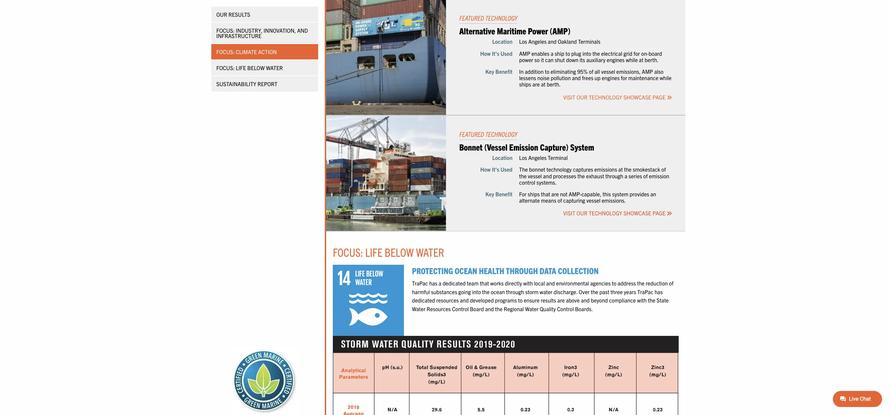 Task type: locate. For each thing, give the bounding box(es) containing it.
of inside trapac has a dedicated team that works directly with local and environmental agencies to address the reduction of harmful substances going into the ocean through storm water discharge. over the past three years trapac has dedicated resources and developed programs to ensure results are above and beyond compliance with the state water resources control board and the regional water quality control boards.
[[670, 280, 674, 287]]

visit our technology showcase page link down emissions.
[[564, 210, 673, 217]]

0 vertical spatial that
[[541, 191, 551, 198]]

1 horizontal spatial dedicated
[[443, 280, 466, 287]]

2 horizontal spatial vessel
[[602, 68, 616, 75]]

1 vertical spatial key
[[486, 191, 495, 198]]

0 horizontal spatial while
[[626, 56, 638, 63]]

(vessel
[[485, 141, 508, 152]]

the
[[593, 50, 600, 57], [625, 166, 632, 173], [520, 173, 527, 179], [578, 173, 585, 179], [638, 280, 645, 287], [483, 289, 490, 295], [591, 289, 599, 295], [648, 297, 656, 304], [496, 306, 503, 312]]

are inside trapac has a dedicated team that works directly with local and environmental agencies to address the reduction of harmful substances going into the ocean through storm water discharge. over the past three years trapac has dedicated resources and developed programs to ensure results are above and beyond compliance with the state water resources control board and the regional water quality control boards.
[[558, 297, 565, 304]]

los down maritime
[[520, 38, 528, 45]]

to inside the in addition to eliminating 95% of all vessel emissions, amp also lessens noise pollution and frees up engines for maintenance while ships are at berth.
[[545, 68, 550, 75]]

0 vertical spatial for
[[634, 50, 641, 57]]

emissions.
[[602, 197, 626, 204]]

2 how from the top
[[481, 166, 491, 173]]

key
[[486, 68, 495, 75], [486, 191, 495, 198]]

1 benefit from the top
[[496, 68, 513, 75]]

water
[[412, 306, 426, 312], [526, 306, 539, 312]]

focus: life below water
[[217, 64, 283, 71], [333, 245, 445, 259]]

focus: climate action link
[[212, 44, 318, 59]]

a up substances
[[439, 280, 442, 287]]

0 vertical spatial amp
[[520, 50, 531, 57]]

a inside the bonnet technology captures emissions at the smokestack of the vessel and processes the exhaust through a series of emission control systems.
[[625, 173, 628, 179]]

water down harmful
[[412, 306, 426, 312]]

engines inside amp enables a ship to plug into the electrical grid for on-board power so it can shut down its auxiliary engines while at berth.
[[607, 56, 625, 63]]

through
[[606, 173, 624, 179], [506, 289, 524, 295]]

enables
[[532, 50, 550, 57]]

technology down up on the right top of page
[[589, 94, 623, 100]]

engines
[[607, 56, 625, 63], [602, 75, 620, 81]]

at for while
[[640, 56, 644, 63]]

1 vertical spatial are
[[552, 191, 559, 198]]

ships down in
[[520, 81, 532, 88]]

and left processes
[[544, 173, 552, 179]]

while up solid image
[[660, 75, 672, 81]]

used left power
[[501, 50, 513, 57]]

0 vertical spatial water
[[266, 64, 283, 71]]

1 vertical spatial how it's used
[[481, 166, 513, 173]]

2 visit from the top
[[564, 210, 576, 217]]

lessens
[[520, 75, 537, 81]]

1 vertical spatial page
[[653, 210, 666, 217]]

location down maritime
[[493, 38, 513, 45]]

1 vertical spatial ships
[[528, 191, 540, 198]]

control down resources
[[452, 306, 469, 312]]

1 horizontal spatial with
[[638, 297, 647, 304]]

visit our technology showcase page link for alternative maritime power (amp)
[[564, 94, 673, 100]]

three
[[611, 289, 623, 295]]

at right the grid
[[640, 56, 644, 63]]

a inside trapac has a dedicated team that works directly with local and environmental agencies to address the reduction of harmful substances going into the ocean through storm water discharge. over the past three years trapac has dedicated resources and developed programs to ensure results are above and beyond compliance with the state water resources control board and the regional water quality control boards.
[[439, 280, 442, 287]]

how it's used for maritime
[[481, 50, 513, 57]]

through down directly
[[506, 289, 524, 295]]

state
[[657, 297, 669, 304]]

visit
[[564, 94, 576, 100], [564, 210, 576, 217]]

how down (vessel
[[481, 166, 491, 173]]

1 vertical spatial how
[[481, 166, 491, 173]]

0 horizontal spatial with
[[524, 280, 533, 287]]

the up developed at the right bottom of the page
[[483, 289, 490, 295]]

0 vertical spatial los
[[520, 38, 528, 45]]

1 vertical spatial our
[[577, 210, 588, 217]]

amp
[[520, 50, 531, 57], [642, 68, 654, 75]]

2 visit our technology showcase page link from the top
[[564, 210, 673, 217]]

how down alternative
[[481, 50, 491, 57]]

through
[[506, 265, 538, 276]]

dedicated up substances
[[443, 280, 466, 287]]

berth. for board
[[645, 56, 659, 63]]

(amp)
[[550, 25, 571, 36]]

maritime
[[497, 25, 527, 36]]

1 vertical spatial angeles
[[529, 154, 547, 161]]

are inside the in addition to eliminating 95% of all vessel emissions, amp also lessens noise pollution and frees up engines for maintenance while ships are at berth.
[[533, 81, 540, 88]]

to up regional
[[519, 297, 523, 304]]

visit our technology showcase page down up on the right top of page
[[564, 94, 667, 100]]

capturing
[[564, 197, 586, 204]]

1 vertical spatial engines
[[602, 75, 620, 81]]

2 angeles from the top
[[529, 154, 547, 161]]

0 vertical spatial benefit
[[496, 68, 513, 75]]

2 horizontal spatial at
[[640, 56, 644, 63]]

1 how from the top
[[481, 50, 491, 57]]

2 vertical spatial at
[[619, 166, 623, 173]]

1 horizontal spatial trapac
[[638, 289, 654, 295]]

2 visit our technology showcase page from the top
[[564, 210, 667, 217]]

1 horizontal spatial into
[[583, 50, 592, 57]]

1 horizontal spatial focus: life below water
[[333, 245, 445, 259]]

key benefit for maritime
[[486, 68, 513, 75]]

has down protecting
[[430, 280, 438, 287]]

visit our technology showcase page link down up on the right top of page
[[564, 94, 673, 100]]

of
[[589, 68, 594, 75], [662, 166, 667, 173], [644, 173, 648, 179], [558, 197, 562, 204], [670, 280, 674, 287]]

key for (vessel
[[486, 191, 495, 198]]

visit down 'pollution'
[[564, 94, 576, 100]]

1 visit our technology showcase page link from the top
[[564, 94, 673, 100]]

1 key from the top
[[486, 68, 495, 75]]

1 vertical spatial for
[[621, 75, 628, 81]]

for
[[520, 191, 527, 198]]

technology down emissions.
[[589, 210, 623, 217]]

1 how it's used from the top
[[481, 50, 513, 57]]

the down terminals
[[593, 50, 600, 57]]

visit down capturing
[[564, 210, 576, 217]]

engines up emissions,
[[607, 56, 625, 63]]

engines right up on the right top of page
[[602, 75, 620, 81]]

1 horizontal spatial water
[[526, 306, 539, 312]]

0 vertical spatial while
[[626, 56, 638, 63]]

1 horizontal spatial at
[[619, 166, 623, 173]]

1 vertical spatial los
[[520, 154, 528, 161]]

with right compliance
[[638, 297, 647, 304]]

power
[[528, 25, 549, 36]]

featured technology bonnet (vessel emission capture) system
[[460, 130, 595, 152]]

trapac has a dedicated team that works directly with local and environmental agencies to address the reduction of harmful substances going into the ocean through storm water discharge. over the past three years trapac has dedicated resources and developed programs to ensure results are above and beyond compliance with the state water resources control board and the regional water quality control boards.
[[412, 280, 674, 312]]

ocean
[[455, 265, 478, 276]]

2 key from the top
[[486, 191, 495, 198]]

how
[[481, 50, 491, 57], [481, 166, 491, 173]]

to right ship at the right top of the page
[[566, 50, 571, 57]]

visit our technology showcase page down emissions.
[[564, 210, 667, 217]]

1 vertical spatial amp
[[642, 68, 654, 75]]

angeles down power
[[529, 38, 547, 45]]

a inside amp enables a ship to plug into the electrical grid for on-board power so it can shut down its auxiliary engines while at berth.
[[551, 50, 554, 57]]

trapac up harmful
[[412, 280, 428, 287]]

1 location from the top
[[493, 38, 513, 45]]

0 vertical spatial a
[[551, 50, 554, 57]]

location down (vessel
[[493, 154, 513, 161]]

and down developed at the right bottom of the page
[[486, 306, 494, 312]]

1 vertical spatial visit our technology showcase page link
[[564, 210, 673, 217]]

while up emissions,
[[626, 56, 638, 63]]

1 vertical spatial at
[[542, 81, 546, 88]]

used for (vessel
[[501, 166, 513, 173]]

that right team
[[480, 280, 489, 287]]

1 vertical spatial life
[[366, 245, 383, 259]]

1 horizontal spatial for
[[634, 50, 641, 57]]

2 used from the top
[[501, 166, 513, 173]]

featured up alternative
[[460, 14, 484, 22]]

0 vertical spatial location
[[493, 38, 513, 45]]

angeles for power
[[529, 38, 547, 45]]

control
[[452, 306, 469, 312], [558, 306, 574, 312]]

amp left also
[[642, 68, 654, 75]]

0 vertical spatial trapac
[[412, 280, 428, 287]]

0 vertical spatial at
[[640, 56, 644, 63]]

1 vertical spatial benefit
[[496, 191, 513, 198]]

2 key benefit from the top
[[486, 191, 513, 198]]

how for alternative
[[481, 50, 491, 57]]

protecting
[[412, 265, 453, 276]]

vessel left this
[[587, 197, 601, 204]]

how it's used down (vessel
[[481, 166, 513, 173]]

1 los from the top
[[520, 38, 528, 45]]

on-
[[642, 50, 649, 57]]

years
[[624, 289, 637, 295]]

featured up the bonnet on the top right of the page
[[460, 130, 484, 138]]

the
[[520, 166, 528, 173]]

featured inside featured technology alternative maritime power (amp)
[[460, 14, 484, 22]]

a
[[551, 50, 554, 57], [625, 173, 628, 179], [439, 280, 442, 287]]

ships right the 'for'
[[528, 191, 540, 198]]

1 page from the top
[[653, 94, 666, 100]]

2 our from the top
[[577, 210, 588, 217]]

and
[[548, 38, 557, 45], [573, 75, 581, 81], [544, 173, 552, 179], [547, 280, 555, 287], [460, 297, 469, 304], [581, 297, 590, 304], [486, 306, 494, 312]]

0 vertical spatial engines
[[607, 56, 625, 63]]

0 vertical spatial ships
[[520, 81, 532, 88]]

2 page from the top
[[653, 210, 666, 217]]

1 vertical spatial dedicated
[[412, 297, 435, 304]]

los down emission
[[520, 154, 528, 161]]

1 vertical spatial trapac
[[638, 289, 654, 295]]

our down capturing
[[577, 210, 588, 217]]

storm
[[526, 289, 539, 295]]

at inside amp enables a ship to plug into the electrical grid for on-board power so it can shut down its auxiliary engines while at berth.
[[640, 56, 644, 63]]

water up protecting
[[416, 245, 445, 259]]

1 featured from the top
[[460, 14, 484, 22]]

2 it's from the top
[[492, 166, 500, 173]]

2 los from the top
[[520, 154, 528, 161]]

1 vertical spatial with
[[638, 297, 647, 304]]

0 vertical spatial how it's used
[[481, 50, 513, 57]]

0 horizontal spatial into
[[473, 289, 481, 295]]

visit our technology showcase page link for bonnet (vessel emission capture) system
[[564, 210, 673, 217]]

vessel down los angeles terminal
[[528, 173, 542, 179]]

showcase down maintenance
[[624, 94, 652, 100]]

2 vertical spatial are
[[558, 297, 565, 304]]

1 visit from the top
[[564, 94, 576, 100]]

0 horizontal spatial amp
[[520, 50, 531, 57]]

systems.
[[537, 179, 557, 186]]

angeles up bonnet
[[529, 154, 547, 161]]

emission
[[510, 141, 539, 152]]

control down 'above'
[[558, 306, 574, 312]]

it's down (vessel
[[492, 166, 500, 173]]

electrical
[[602, 50, 623, 57]]

dedicated
[[443, 280, 466, 287], [412, 297, 435, 304]]

of left all
[[589, 68, 594, 75]]

to inside amp enables a ship to plug into the electrical grid for on-board power so it can shut down its auxiliary engines while at berth.
[[566, 50, 571, 57]]

our down frees
[[577, 94, 588, 100]]

benefit for maritime
[[496, 68, 513, 75]]

how it's used down maritime
[[481, 50, 513, 57]]

0 horizontal spatial berth.
[[547, 81, 561, 88]]

are down addition
[[533, 81, 540, 88]]

ships inside the in addition to eliminating 95% of all vessel emissions, amp also lessens noise pollution and frees up engines for maintenance while ships are at berth.
[[520, 81, 532, 88]]

0 vertical spatial visit our technology showcase page
[[564, 94, 667, 100]]

at inside the in addition to eliminating 95% of all vessel emissions, amp also lessens noise pollution and frees up engines for maintenance while ships are at berth.
[[542, 81, 546, 88]]

0 horizontal spatial a
[[439, 280, 442, 287]]

0 vertical spatial through
[[606, 173, 624, 179]]

page left solid icon
[[653, 210, 666, 217]]

the up "beyond"
[[591, 289, 599, 295]]

used left the
[[501, 166, 513, 173]]

0 horizontal spatial control
[[452, 306, 469, 312]]

into down team
[[473, 289, 481, 295]]

and down the over
[[581, 297, 590, 304]]

0 vertical spatial visit
[[564, 94, 576, 100]]

with up storm
[[524, 280, 533, 287]]

ships inside for ships that are not amp-capable, this system provides an alternate means of capturing vessel emissions.
[[528, 191, 540, 198]]

vessel inside the bonnet technology captures emissions at the smokestack of the vessel and processes the exhaust through a series of emission control systems.
[[528, 173, 542, 179]]

our for alternative maritime power (amp)
[[577, 94, 588, 100]]

berth. for noise
[[547, 81, 561, 88]]

1 vertical spatial visit our technology showcase page
[[564, 210, 667, 217]]

the inside amp enables a ship to plug into the electrical grid for on-board power so it can shut down its auxiliary engines while at berth.
[[593, 50, 600, 57]]

key benefit left the 'for'
[[486, 191, 513, 198]]

sustainability report
[[217, 81, 278, 87]]

key benefit
[[486, 68, 513, 75], [486, 191, 513, 198]]

going
[[459, 289, 471, 295]]

it's down maritime
[[492, 50, 500, 57]]

1 vertical spatial visit
[[564, 210, 576, 217]]

visit our technology showcase page for bonnet (vessel emission capture) system
[[564, 210, 667, 217]]

1 horizontal spatial through
[[606, 173, 624, 179]]

1 horizontal spatial amp
[[642, 68, 654, 75]]

1 visit our technology showcase page from the top
[[564, 94, 667, 100]]

1 our from the top
[[577, 94, 588, 100]]

series
[[629, 173, 643, 179]]

are down discharge.
[[558, 297, 565, 304]]

berth. up also
[[645, 56, 659, 63]]

over
[[579, 289, 590, 295]]

capable,
[[582, 191, 602, 198]]

has down the reduction
[[655, 289, 663, 295]]

0 vertical spatial showcase
[[624, 94, 652, 100]]

data
[[540, 265, 557, 276]]

for inside the in addition to eliminating 95% of all vessel emissions, amp also lessens noise pollution and frees up engines for maintenance while ships are at berth.
[[621, 75, 628, 81]]

plug
[[572, 50, 582, 57]]

focus: inside focus: industry, innovation, and infrastructure
[[217, 27, 235, 34]]

to down the can
[[545, 68, 550, 75]]

at down addition
[[542, 81, 546, 88]]

of inside the in addition to eliminating 95% of all vessel emissions, amp also lessens noise pollution and frees up engines for maintenance while ships are at berth.
[[589, 68, 594, 75]]

for left maintenance
[[621, 75, 628, 81]]

featured
[[460, 14, 484, 22], [460, 130, 484, 138]]

1 vertical spatial vessel
[[528, 173, 542, 179]]

and inside the bonnet technology captures emissions at the smokestack of the vessel and processes the exhaust through a series of emission control systems.
[[544, 173, 552, 179]]

angeles
[[529, 38, 547, 45], [529, 154, 547, 161]]

0 vertical spatial focus: life below water
[[217, 64, 283, 71]]

1 vertical spatial a
[[625, 173, 628, 179]]

2 featured from the top
[[460, 130, 484, 138]]

key benefit left in
[[486, 68, 513, 75]]

sustainability
[[217, 81, 257, 87]]

amp inside the in addition to eliminating 95% of all vessel emissions, amp also lessens noise pollution and frees up engines for maintenance while ships are at berth.
[[642, 68, 654, 75]]

benefit left the 'for'
[[496, 191, 513, 198]]

berth. inside the in addition to eliminating 95% of all vessel emissions, amp also lessens noise pollution and frees up engines for maintenance while ships are at berth.
[[547, 81, 561, 88]]

1 vertical spatial used
[[501, 166, 513, 173]]

2 showcase from the top
[[624, 210, 652, 217]]

of right means
[[558, 197, 562, 204]]

a left ship at the right top of the page
[[551, 50, 554, 57]]

0 vertical spatial are
[[533, 81, 540, 88]]

resources
[[437, 297, 459, 304]]

at right emissions
[[619, 166, 623, 173]]

1 vertical spatial water
[[416, 245, 445, 259]]

technology up (vessel
[[486, 130, 518, 138]]

0 vertical spatial it's
[[492, 50, 500, 57]]

auxiliary
[[587, 56, 606, 63]]

for ships that are not amp-capable, this system provides an alternate means of capturing vessel emissions.
[[520, 191, 657, 204]]

vessel
[[602, 68, 616, 75], [528, 173, 542, 179], [587, 197, 601, 204]]

2 how it's used from the top
[[481, 166, 513, 173]]

0 horizontal spatial has
[[430, 280, 438, 287]]

visit for (amp)
[[564, 94, 576, 100]]

1 horizontal spatial berth.
[[645, 56, 659, 63]]

2 location from the top
[[493, 154, 513, 161]]

into inside amp enables a ship to plug into the electrical grid for on-board power so it can shut down its auxiliary engines while at berth.
[[583, 50, 592, 57]]

water down action
[[266, 64, 283, 71]]

addition
[[525, 68, 544, 75]]

0 horizontal spatial trapac
[[412, 280, 428, 287]]

0 horizontal spatial at
[[542, 81, 546, 88]]

of right the reduction
[[670, 280, 674, 287]]

amp left so
[[520, 50, 531, 57]]

down
[[567, 56, 579, 63]]

ships
[[520, 81, 532, 88], [528, 191, 540, 198]]

benefit left in
[[496, 68, 513, 75]]

1 vertical spatial it's
[[492, 166, 500, 173]]

location for (vessel
[[493, 154, 513, 161]]

1 vertical spatial has
[[655, 289, 663, 295]]

0 vertical spatial with
[[524, 280, 533, 287]]

vessel right all
[[602, 68, 616, 75]]

are left not
[[552, 191, 559, 198]]

featured inside 'featured technology bonnet (vessel emission capture) system'
[[460, 130, 484, 138]]

1 vertical spatial while
[[660, 75, 672, 81]]

1 vertical spatial key benefit
[[486, 191, 513, 198]]

1 vertical spatial berth.
[[547, 81, 561, 88]]

0 vertical spatial key
[[486, 68, 495, 75]]

1 horizontal spatial below
[[385, 245, 414, 259]]

benefit
[[496, 68, 513, 75], [496, 191, 513, 198]]

0 vertical spatial our
[[577, 94, 588, 100]]

board
[[470, 306, 484, 312]]

0 vertical spatial page
[[653, 94, 666, 100]]

beyond
[[591, 297, 608, 304]]

key benefit for (vessel
[[486, 191, 513, 198]]

2 vertical spatial a
[[439, 280, 442, 287]]

capture)
[[540, 141, 569, 152]]

berth. inside amp enables a ship to plug into the electrical grid for on-board power so it can shut down its auxiliary engines while at berth.
[[645, 56, 659, 63]]

for left on- on the right of the page
[[634, 50, 641, 57]]

that down systems.
[[541, 191, 551, 198]]

of right series in the top of the page
[[644, 173, 648, 179]]

1 used from the top
[[501, 50, 513, 57]]

our results link
[[212, 7, 318, 22]]

and down (amp) at the top of page
[[548, 38, 557, 45]]

trapac down the reduction
[[638, 289, 654, 295]]

1 angeles from the top
[[529, 38, 547, 45]]

los for power
[[520, 38, 528, 45]]

1 it's from the top
[[492, 50, 500, 57]]

2 benefit from the top
[[496, 191, 513, 198]]

life
[[236, 64, 246, 71], [366, 245, 383, 259]]

eliminating
[[551, 68, 577, 75]]

page left solid image
[[653, 94, 666, 100]]

how it's used for (vessel
[[481, 166, 513, 173]]

2 control from the left
[[558, 306, 574, 312]]

through up system
[[606, 173, 624, 179]]

key left in
[[486, 68, 495, 75]]

1 key benefit from the top
[[486, 68, 513, 75]]

dedicated down harmful
[[412, 297, 435, 304]]

power
[[520, 56, 534, 63]]

1 vertical spatial through
[[506, 289, 524, 295]]

1 showcase from the top
[[624, 94, 652, 100]]

water down ensure
[[526, 306, 539, 312]]

industry,
[[236, 27, 263, 34]]

that
[[541, 191, 551, 198], [480, 280, 489, 287]]

1 horizontal spatial vessel
[[587, 197, 601, 204]]

0 vertical spatial into
[[583, 50, 592, 57]]

1 vertical spatial featured
[[460, 130, 484, 138]]

0 vertical spatial used
[[501, 50, 513, 57]]

and up water
[[547, 280, 555, 287]]

and left frees
[[573, 75, 581, 81]]

1 horizontal spatial control
[[558, 306, 574, 312]]

0 vertical spatial vessel
[[602, 68, 616, 75]]

featured for bonnet
[[460, 130, 484, 138]]

at
[[640, 56, 644, 63], [542, 81, 546, 88], [619, 166, 623, 173]]

while
[[626, 56, 638, 63], [660, 75, 672, 81]]

0 vertical spatial how
[[481, 50, 491, 57]]

0 vertical spatial visit our technology showcase page link
[[564, 94, 673, 100]]

resources
[[427, 306, 451, 312]]

location
[[493, 38, 513, 45], [493, 154, 513, 161]]

technology inside 'featured technology bonnet (vessel emission capture) system'
[[486, 130, 518, 138]]

0 horizontal spatial dedicated
[[412, 297, 435, 304]]

key left the 'for'
[[486, 191, 495, 198]]

95%
[[578, 68, 588, 75]]

it's for (vessel
[[492, 166, 500, 173]]

used for maritime
[[501, 50, 513, 57]]

emissions,
[[617, 68, 641, 75]]

berth. down eliminating
[[547, 81, 561, 88]]

solid image
[[667, 211, 673, 216]]

amp-
[[569, 191, 582, 198]]

boards.
[[576, 306, 593, 312]]



Task type: describe. For each thing, give the bounding box(es) containing it.
action
[[258, 48, 277, 55]]

emissions
[[595, 166, 618, 173]]

and
[[297, 27, 308, 34]]

1 control from the left
[[452, 306, 469, 312]]

smokestack
[[633, 166, 661, 173]]

this
[[603, 191, 612, 198]]

focus: industry, innovation, and infrastructure
[[217, 27, 308, 39]]

address
[[618, 280, 636, 287]]

local
[[535, 280, 545, 287]]

1 horizontal spatial water
[[416, 245, 445, 259]]

through inside the bonnet technology captures emissions at the smokestack of the vessel and processes the exhaust through a series of emission control systems.
[[606, 173, 624, 179]]

a for the
[[439, 280, 442, 287]]

focus: climate action
[[217, 48, 277, 55]]

page for alternative maritime power (amp)
[[653, 94, 666, 100]]

not
[[561, 191, 568, 198]]

climate
[[236, 48, 257, 55]]

an
[[651, 191, 657, 198]]

water
[[540, 289, 553, 295]]

it
[[541, 56, 544, 63]]

the down programs
[[496, 306, 503, 312]]

captures
[[573, 166, 594, 173]]

visit our technology showcase page for alternative maritime power (amp)
[[564, 94, 667, 100]]

0 vertical spatial below
[[248, 64, 265, 71]]

developed
[[470, 297, 494, 304]]

technology inside featured technology alternative maritime power (amp)
[[486, 14, 518, 22]]

protecting ocean health through data collection
[[412, 265, 599, 276]]

reduction
[[646, 280, 668, 287]]

while inside the in addition to eliminating 95% of all vessel emissions, amp also lessens noise pollution and frees up engines for maintenance while ships are at berth.
[[660, 75, 672, 81]]

the bonnet technology captures emissions at the smokestack of the vessel and processes the exhaust through a series of emission control systems.
[[520, 166, 670, 186]]

board
[[649, 50, 663, 57]]

processes
[[554, 173, 577, 179]]

health
[[479, 265, 505, 276]]

that inside trapac has a dedicated team that works directly with local and environmental agencies to address the reduction of harmful substances going into the ocean through storm water discharge. over the past three years trapac has dedicated resources and developed programs to ensure results are above and beyond compliance with the state water resources control board and the regional water quality control boards.
[[480, 280, 489, 287]]

focus: for focus: life below water link
[[217, 64, 235, 71]]

the left bonnet
[[520, 173, 527, 179]]

1 vertical spatial below
[[385, 245, 414, 259]]

system
[[571, 141, 595, 152]]

works
[[491, 280, 504, 287]]

alternate
[[520, 197, 540, 204]]

compliance
[[610, 297, 636, 304]]

ensure
[[524, 297, 540, 304]]

environmental
[[557, 280, 590, 287]]

focus: for focus: climate action link
[[217, 48, 235, 55]]

los angeles terminal
[[520, 154, 568, 161]]

our for bonnet (vessel emission capture) system
[[577, 210, 588, 217]]

are inside for ships that are not amp-capable, this system provides an alternate means of capturing vessel emissions.
[[552, 191, 559, 198]]

exhaust
[[587, 173, 605, 179]]

2 water from the left
[[526, 306, 539, 312]]

terminals
[[579, 38, 601, 45]]

0 vertical spatial dedicated
[[443, 280, 466, 287]]

the left state
[[648, 297, 656, 304]]

ocean
[[491, 289, 505, 295]]

infrastructure
[[217, 32, 262, 39]]

featured for alternative
[[460, 14, 484, 22]]

it's for maritime
[[492, 50, 500, 57]]

the left smokestack
[[625, 166, 632, 173]]

of inside for ships that are not amp-capable, this system provides an alternate means of capturing vessel emissions.
[[558, 197, 562, 204]]

0 vertical spatial life
[[236, 64, 246, 71]]

in addition to eliminating 95% of all vessel emissions, amp also lessens noise pollution and frees up engines for maintenance while ships are at berth.
[[520, 68, 672, 88]]

at for are
[[542, 81, 546, 88]]

showcase for bonnet (vessel emission capture) system
[[624, 210, 652, 217]]

that inside for ships that are not amp-capable, this system provides an alternate means of capturing vessel emissions.
[[541, 191, 551, 198]]

team
[[467, 280, 479, 287]]

emission
[[650, 173, 670, 179]]

key for maritime
[[486, 68, 495, 75]]

of right smokestack
[[662, 166, 667, 173]]

collection
[[558, 265, 599, 276]]

results
[[229, 11, 250, 18]]

through inside trapac has a dedicated team that works directly with local and environmental agencies to address the reduction of harmful substances going into the ocean through storm water discharge. over the past three years trapac has dedicated resources and developed programs to ensure results are above and beyond compliance with the state water resources control board and the regional water quality control boards.
[[506, 289, 524, 295]]

solid image
[[667, 95, 673, 100]]

in
[[520, 68, 524, 75]]

vessel inside for ships that are not amp-capable, this system provides an alternate means of capturing vessel emissions.
[[587, 197, 601, 204]]

while inside amp enables a ship to plug into the electrical grid for on-board power so it can shut down its auxiliary engines while at berth.
[[626, 56, 638, 63]]

the right address
[[638, 280, 645, 287]]

provides
[[630, 191, 650, 198]]

system
[[613, 191, 629, 198]]

1 horizontal spatial has
[[655, 289, 663, 295]]

benefit for (vessel
[[496, 191, 513, 198]]

1 water from the left
[[412, 306, 426, 312]]

all
[[595, 68, 600, 75]]

and inside the in addition to eliminating 95% of all vessel emissions, amp also lessens noise pollution and frees up engines for maintenance while ships are at berth.
[[573, 75, 581, 81]]

how for bonnet
[[481, 166, 491, 173]]

featured technology alternative maritime power (amp)
[[460, 14, 571, 36]]

and down going
[[460, 297, 469, 304]]

angeles for emission
[[529, 154, 547, 161]]

0 horizontal spatial water
[[266, 64, 283, 71]]

programs
[[495, 297, 517, 304]]

focus: industry, innovation, and infrastructure link
[[212, 23, 318, 43]]

ship
[[555, 50, 565, 57]]

its
[[580, 56, 586, 63]]

the left exhaust
[[578, 173, 585, 179]]

0 horizontal spatial focus: life below water
[[217, 64, 283, 71]]

oakland
[[558, 38, 577, 45]]

visit for capture)
[[564, 210, 576, 217]]

up
[[595, 75, 601, 81]]

1 horizontal spatial life
[[366, 245, 383, 259]]

vessel inside the in addition to eliminating 95% of all vessel emissions, amp also lessens noise pollution and frees up engines for maintenance while ships are at berth.
[[602, 68, 616, 75]]

to up 'three'
[[612, 280, 617, 287]]

our
[[217, 11, 227, 18]]

quality
[[540, 306, 556, 312]]

alternative
[[460, 25, 496, 36]]

sustainability report link
[[212, 76, 318, 92]]

means
[[541, 197, 557, 204]]

bonnet
[[460, 141, 483, 152]]

page for bonnet (vessel emission capture) system
[[653, 210, 666, 217]]

1 vertical spatial focus: life below water
[[333, 245, 445, 259]]

into inside trapac has a dedicated team that works directly with local and environmental agencies to address the reduction of harmful substances going into the ocean through storm water discharge. over the past three years trapac has dedicated resources and developed programs to ensure results are above and beyond compliance with the state water resources control board and the regional water quality control boards.
[[473, 289, 481, 295]]

at inside the bonnet technology captures emissions at the smokestack of the vessel and processes the exhaust through a series of emission control systems.
[[619, 166, 623, 173]]

location for maritime
[[493, 38, 513, 45]]

above
[[566, 297, 580, 304]]

amp inside amp enables a ship to plug into the electrical grid for on-board power so it can shut down its auxiliary engines while at berth.
[[520, 50, 531, 57]]

frees
[[582, 75, 594, 81]]

focus: life below water link
[[212, 60, 318, 76]]

showcase for alternative maritime power (amp)
[[624, 94, 652, 100]]

grid
[[624, 50, 633, 57]]

directly
[[505, 280, 522, 287]]

bonnet
[[530, 166, 546, 173]]

a for it
[[551, 50, 554, 57]]

los for emission
[[520, 154, 528, 161]]

agencies
[[591, 280, 611, 287]]

report
[[258, 81, 278, 87]]

also
[[655, 68, 664, 75]]

engines inside the in addition to eliminating 95% of all vessel emissions, amp also lessens noise pollution and frees up engines for maintenance while ships are at berth.
[[602, 75, 620, 81]]

substances
[[431, 289, 458, 295]]

maintenance
[[629, 75, 659, 81]]

0 vertical spatial has
[[430, 280, 438, 287]]

control
[[520, 179, 536, 186]]

for inside amp enables a ship to plug into the electrical grid for on-board power so it can shut down its auxiliary engines while at berth.
[[634, 50, 641, 57]]

focus: for focus: industry, innovation, and infrastructure "link"
[[217, 27, 235, 34]]

can
[[546, 56, 554, 63]]

regional
[[504, 306, 524, 312]]

shut
[[555, 56, 565, 63]]

los angeles and oakland terminals
[[520, 38, 601, 45]]

technology
[[547, 166, 572, 173]]

our results
[[217, 11, 250, 18]]



Task type: vqa. For each thing, say whether or not it's contained in the screenshot.
CA
no



